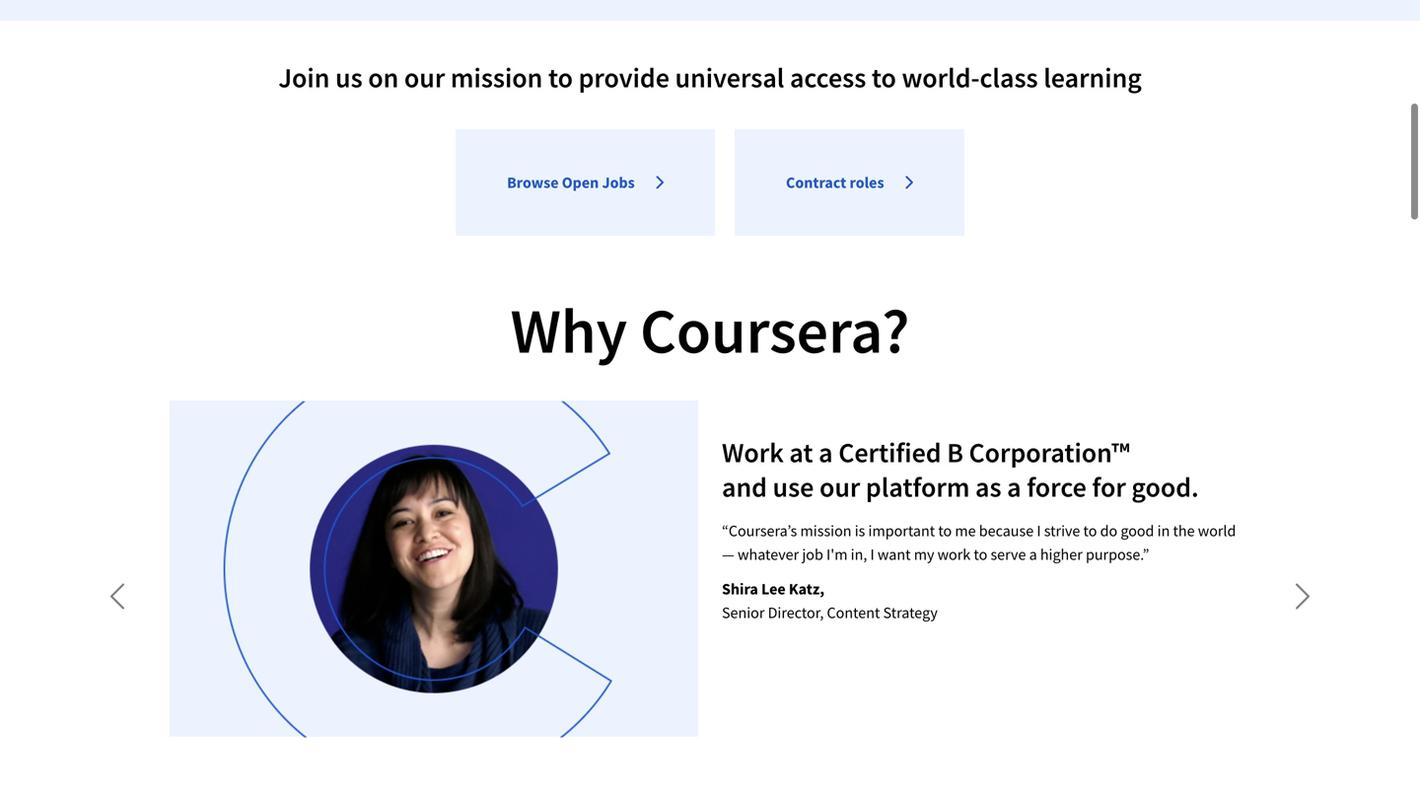 Task type: locate. For each thing, give the bounding box(es) containing it.
my
[[914, 545, 935, 564]]

why coursera?
[[511, 291, 910, 370]]

to right "work"
[[974, 545, 988, 564]]

a right serve
[[1030, 545, 1038, 564]]

0 horizontal spatial mission
[[451, 60, 543, 95]]

world-
[[902, 60, 980, 95]]

world
[[1198, 521, 1237, 541]]

important
[[869, 521, 935, 541]]

director,
[[768, 603, 824, 623]]

browse
[[507, 173, 559, 192]]

use
[[773, 470, 814, 504]]

to left do
[[1084, 521, 1098, 541]]

1 horizontal spatial a
[[1007, 470, 1022, 504]]

work at a certified b corporation™ and use our platform as a force for good.
[[722, 435, 1199, 504]]

universal
[[675, 60, 785, 95]]

our right on on the left top of page
[[404, 60, 445, 95]]

1 vertical spatial i
[[871, 545, 875, 564]]

browse open jobs
[[507, 173, 635, 192]]

0 vertical spatial our
[[404, 60, 445, 95]]

our right use
[[820, 470, 861, 504]]

strive
[[1045, 521, 1081, 541]]

our
[[404, 60, 445, 95], [820, 470, 861, 504]]

"coursera's
[[722, 521, 798, 541]]

to left me
[[939, 521, 952, 541]]

—
[[722, 545, 735, 564]]

provide
[[579, 60, 670, 95]]

a right as
[[1007, 470, 1022, 504]]

lee
[[762, 579, 786, 599]]

platform
[[866, 470, 970, 504]]

to left provide
[[548, 60, 573, 95]]

coursera?
[[640, 291, 910, 370]]

mission
[[451, 60, 543, 95], [801, 521, 852, 541]]

0 horizontal spatial our
[[404, 60, 445, 95]]

katz,
[[789, 579, 825, 599]]

for
[[1093, 470, 1127, 504]]

whatever
[[738, 545, 799, 564]]

good.
[[1132, 470, 1199, 504]]

1 horizontal spatial our
[[820, 470, 861, 504]]

certified
[[839, 435, 942, 470]]

to
[[548, 60, 573, 95], [872, 60, 897, 95], [939, 521, 952, 541], [1084, 521, 1098, 541], [974, 545, 988, 564]]

in
[[1158, 521, 1170, 541]]

i left 'strive'
[[1037, 521, 1041, 541]]

0 horizontal spatial i
[[871, 545, 875, 564]]

shira
[[722, 579, 759, 599]]

i
[[1037, 521, 1041, 541], [871, 545, 875, 564]]

0 vertical spatial i
[[1037, 521, 1041, 541]]

jobs
[[602, 173, 635, 192]]

shira lee katz, senior director, content strategy
[[722, 579, 938, 623]]

1 vertical spatial our
[[820, 470, 861, 504]]

contract
[[786, 173, 847, 192]]

i right in,
[[871, 545, 875, 564]]

1 vertical spatial mission
[[801, 521, 852, 541]]

do
[[1101, 521, 1118, 541]]

2 horizontal spatial a
[[1030, 545, 1038, 564]]

us
[[335, 60, 363, 95]]

a
[[819, 435, 833, 470], [1007, 470, 1022, 504], [1030, 545, 1038, 564]]

content
[[827, 603, 880, 623]]

a right "at"
[[819, 435, 833, 470]]

as
[[976, 470, 1002, 504]]

force
[[1027, 470, 1087, 504]]

class
[[980, 60, 1039, 95]]

a inside "coursera's mission is important to me because i strive to do good in the world — whatever job i'm in, i want my work to serve a higher purpose."
[[1030, 545, 1038, 564]]

1 horizontal spatial mission
[[801, 521, 852, 541]]

1 horizontal spatial i
[[1037, 521, 1041, 541]]



Task type: vqa. For each thing, say whether or not it's contained in the screenshot.
news
no



Task type: describe. For each thing, give the bounding box(es) containing it.
b
[[947, 435, 964, 470]]

want
[[878, 545, 911, 564]]

strategy
[[884, 603, 938, 623]]

purpose."
[[1086, 545, 1150, 564]]

work
[[722, 435, 784, 470]]

open
[[562, 173, 599, 192]]

is
[[855, 521, 866, 541]]

me
[[955, 521, 976, 541]]

in,
[[851, 545, 868, 564]]

corporation™
[[969, 435, 1130, 470]]

and
[[722, 470, 767, 504]]

higher
[[1041, 545, 1083, 564]]

i'm
[[827, 545, 848, 564]]

learning
[[1044, 60, 1142, 95]]

good
[[1121, 521, 1155, 541]]

join
[[278, 60, 330, 95]]

0 vertical spatial mission
[[451, 60, 543, 95]]

to right access
[[872, 60, 897, 95]]

our inside work at a certified b corporation™ and use our platform as a force for good.
[[820, 470, 861, 504]]

why
[[511, 291, 628, 370]]

roles
[[850, 173, 885, 192]]

mission inside "coursera's mission is important to me because i strive to do good in the world — whatever job i'm in, i want my work to serve a higher purpose."
[[801, 521, 852, 541]]

serve
[[991, 545, 1026, 564]]

at
[[790, 435, 813, 470]]

on
[[368, 60, 399, 95]]

join us on our mission to provide universal access to world-class learning
[[278, 60, 1142, 95]]

access
[[790, 60, 867, 95]]

"coursera's mission is important to me because i strive to do good in the world — whatever job i'm in, i want my work to serve a higher purpose."
[[722, 521, 1237, 564]]

the
[[1174, 521, 1195, 541]]

contract roles link
[[735, 129, 965, 236]]

because
[[979, 521, 1034, 541]]

browse open jobs link
[[456, 129, 715, 236]]

contract roles
[[786, 173, 885, 192]]

0 horizontal spatial a
[[819, 435, 833, 470]]

work
[[938, 545, 971, 564]]

job
[[802, 545, 824, 564]]

senior
[[722, 603, 765, 623]]



